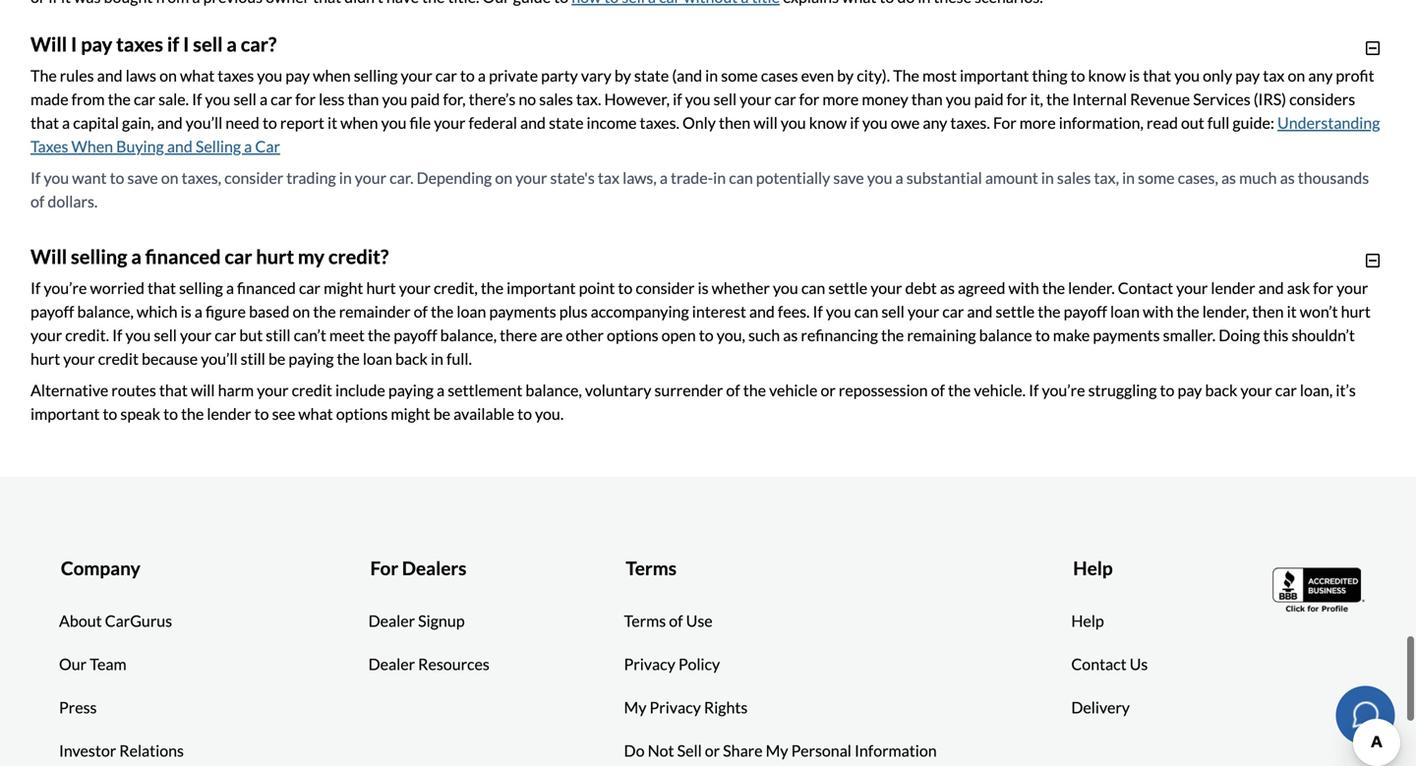 Task type: vqa. For each thing, say whether or not it's contained in the screenshot.
the leftmost My
yes



Task type: describe. For each thing, give the bounding box(es) containing it.
and down the sale.
[[157, 113, 183, 132]]

no
[[519, 89, 536, 108]]

private
[[489, 66, 538, 85]]

from
[[71, 89, 105, 108]]

0 horizontal spatial loan
[[363, 349, 392, 368]]

contact inside if you're worried that selling a financed car might hurt your credit, the important point to consider is whether you can settle your debt as agreed with the lender. contact your lender and ask for your payoff balance, which is a figure based on the remainder of the loan payments plus accompanying interest and fees. if you can sell your car and settle the payoff loan with the lender, then it won't hurt your credit. if you sell your car but still can't meet the payoff balance, there are other options open to you, such as refinancing the remaining balance to make payments smaller. doing this shouldn't hurt your credit because you'll still be paying the loan back in full.
[[1118, 278, 1173, 297]]

remaining
[[907, 325, 976, 344]]

important inside if you're worried that selling a financed car might hurt your credit, the important point to consider is whether you can settle your debt as agreed with the lender. contact your lender and ask for your payoff balance, which is a figure based on the remainder of the loan payments plus accompanying interest and fees. if you can sell your car and settle the payoff loan with the lender, then it won't hurt your credit. if you sell your car but still can't meet the payoff balance, there are other options open to you, such as refinancing the remaining balance to make payments smaller. doing this shouldn't hurt your credit because you'll still be paying the loan back in full.
[[507, 278, 576, 297]]

gain,
[[122, 113, 154, 132]]

the rules and laws on what taxes you pay when selling your car to a private party vary by state (and in some cases even by city). the most important thing to know is that you only pay tax on any profit made from the car sale. if you sell a car for less than you paid for, there's no sales tax. however, if you sell your car for more money than you paid for it, the internal revenue services (irs) considers that a capital gain, and you'll need to report it when you file your federal and state income taxes. only then will you know if you owe any taxes. for more information, read out full guide:
[[30, 66, 1374, 132]]

1 vertical spatial when
[[340, 113, 378, 132]]

2 vertical spatial is
[[181, 302, 191, 321]]

profit
[[1336, 66, 1374, 85]]

a up "figure"
[[226, 278, 234, 297]]

or inside do not sell or share my personal information link
[[705, 741, 720, 760]]

to right speak on the left of page
[[163, 404, 178, 423]]

file
[[410, 113, 431, 132]]

you left file
[[381, 113, 407, 132]]

only
[[682, 113, 716, 132]]

pay right the only
[[1235, 66, 1260, 85]]

you down car?
[[257, 66, 282, 85]]

substantial
[[906, 168, 982, 187]]

your down doing
[[1240, 380, 1272, 400]]

other
[[566, 325, 604, 344]]

income
[[587, 113, 637, 132]]

cases,
[[1178, 168, 1218, 187]]

rights
[[704, 698, 748, 717]]

thousands
[[1298, 168, 1369, 187]]

investor
[[59, 741, 116, 760]]

hurt right won't
[[1341, 302, 1371, 321]]

that up taxes
[[30, 113, 59, 132]]

share
[[723, 741, 763, 760]]

your up because
[[180, 325, 212, 344]]

2 by from the left
[[837, 66, 854, 85]]

most
[[922, 66, 957, 85]]

the left lender.
[[1042, 278, 1065, 297]]

to up for,
[[460, 66, 475, 85]]

will i pay taxes if i sell a car?
[[30, 32, 277, 56]]

that up "revenue"
[[1143, 66, 1171, 85]]

refinancing
[[801, 325, 878, 344]]

money
[[862, 89, 908, 108]]

made
[[30, 89, 68, 108]]

which
[[137, 302, 178, 321]]

sell up only
[[713, 89, 737, 108]]

your left the car.
[[355, 168, 387, 187]]

0 vertical spatial when
[[313, 66, 351, 85]]

depending
[[417, 168, 492, 187]]

of right 'surrender'
[[726, 380, 740, 400]]

0 horizontal spatial payoff
[[30, 302, 74, 321]]

buying
[[116, 136, 164, 156]]

credit,
[[434, 278, 478, 297]]

if inside the rules and laws on what taxes you pay when selling your car to a private party vary by state (and in some cases even by city). the most important thing to know is that you only pay tax on any profit made from the car sale. if you sell a car for less than you paid for, there's no sales tax. however, if you sell your car for more money than you paid for it, the internal revenue services (irs) considers that a capital gain, and you'll need to report it when you file your federal and state income taxes. only then will you know if you owe any taxes. for more information, read out full guide:
[[192, 89, 202, 108]]

lender.
[[1068, 278, 1115, 297]]

on left taxes, in the top left of the page
[[161, 168, 179, 187]]

such
[[748, 325, 780, 344]]

sales inside the rules and laws on what taxes you pay when selling your car to a private party vary by state (and in some cases even by city). the most important thing to know is that you only pay tax on any profit made from the car sale. if you sell a car for less than you paid for, there's no sales tax. however, if you sell your car for more money than you paid for it, the internal revenue services (irs) considers that a capital gain, and you'll need to report it when you file your federal and state income taxes. only then will you know if you owe any taxes. for more information, read out full guide:
[[539, 89, 573, 108]]

a down made
[[62, 113, 70, 132]]

struggling
[[1088, 380, 1157, 400]]

lender inside if you're worried that selling a financed car might hurt your credit, the important point to consider is whether you can settle your debt as agreed with the lender. contact your lender and ask for your payoff balance, which is a figure based on the remainder of the loan payments plus accompanying interest and fees. if you can sell your car and settle the payoff loan with the lender, then it won't hurt your credit. if you sell your car but still can't meet the payoff balance, there are other options open to you, such as refinancing the remaining balance to make payments smaller. doing this shouldn't hurt your credit because you'll still be paying the loan back in full.
[[1211, 278, 1255, 297]]

a up "there's"
[[478, 66, 486, 85]]

pay up rules at left
[[81, 32, 112, 56]]

1 horizontal spatial payoff
[[394, 325, 437, 344]]

0 vertical spatial privacy
[[624, 654, 675, 673]]

balance, inside alternative routes that will harm your credit include paying a settlement balance, voluntary surrender of the vehicle or repossession of the vehicle. if you're struggling to pay back your car loan, it's important to speak to the lender to see what options might be available to you.
[[526, 380, 582, 400]]

guide:
[[1233, 113, 1274, 132]]

1 vertical spatial payments
[[1093, 325, 1160, 344]]

(irs)
[[1254, 89, 1286, 108]]

2 i from the left
[[183, 32, 189, 56]]

sales inside 'if you want to save on taxes, consider trading in your car. depending on your state's tax laws, a trade-in can potentially save you a substantial amount in sales tax, in some cases, as much as thousands of dollars.'
[[1057, 168, 1091, 187]]

and down no
[[520, 113, 546, 132]]

as right much
[[1280, 168, 1295, 187]]

the left 'remaining' on the right top of page
[[881, 325, 904, 344]]

credit inside if you're worried that selling a financed car might hurt your credit, the important point to consider is whether you can settle your debt as agreed with the lender. contact your lender and ask for your payoff balance, which is a figure based on the remainder of the loan payments plus accompanying interest and fees. if you can sell your car and settle the payoff loan with the lender, then it won't hurt your credit. if you sell your car but still can't meet the payoff balance, there are other options open to you, such as refinancing the remaining balance to make payments smaller. doing this shouldn't hurt your credit because you'll still be paying the loan back in full.
[[98, 349, 139, 368]]

my privacy rights link
[[624, 696, 748, 719]]

1 horizontal spatial can
[[801, 278, 825, 297]]

0 horizontal spatial more
[[823, 89, 859, 108]]

open chat window image
[[1350, 699, 1381, 730]]

want
[[72, 168, 107, 187]]

if right credit.
[[112, 325, 122, 344]]

it inside if you're worried that selling a financed car might hurt your credit, the important point to consider is whether you can settle your debt as agreed with the lender. contact your lender and ask for your payoff balance, which is a figure based on the remainder of the loan payments plus accompanying interest and fees. if you can sell your car and settle the payoff loan with the lender, then it won't hurt your credit. if you sell your car but still can't meet the payoff balance, there are other options open to you, such as refinancing the remaining balance to make payments smaller. doing this shouldn't hurt your credit because you'll still be paying the loan back in full.
[[1287, 302, 1297, 321]]

hurt up 'alternative'
[[30, 349, 60, 368]]

your up see
[[257, 380, 289, 400]]

the up gain, on the left of the page
[[108, 89, 131, 108]]

car down laws
[[134, 89, 155, 108]]

sell up need
[[233, 89, 257, 108]]

in down understanding taxes when buying and selling a car link
[[713, 168, 726, 187]]

taxes
[[30, 136, 68, 156]]

you down which
[[125, 325, 151, 344]]

remainder
[[339, 302, 411, 321]]

a up car
[[260, 89, 268, 108]]

delivery link
[[1071, 696, 1130, 719]]

as left much
[[1221, 168, 1236, 187]]

because
[[142, 349, 198, 368]]

your up won't
[[1336, 278, 1368, 297]]

your down credit.
[[63, 349, 95, 368]]

that inside alternative routes that will harm your credit include paying a settlement balance, voluntary surrender of the vehicle or repossession of the vehicle. if you're struggling to pay back your car loan, it's important to speak to the lender to see what options might be available to you.
[[159, 380, 188, 400]]

you left for,
[[382, 89, 407, 108]]

even
[[801, 66, 834, 85]]

you down 'owe' at the top of the page
[[867, 168, 892, 187]]

if left the worried on the left of the page
[[30, 278, 41, 297]]

use
[[686, 611, 713, 630]]

1 horizontal spatial still
[[266, 325, 291, 344]]

and left laws
[[97, 66, 123, 85]]

2 vertical spatial if
[[850, 113, 859, 132]]

this
[[1263, 325, 1289, 344]]

1 vertical spatial for
[[370, 557, 398, 579]]

report
[[280, 113, 324, 132]]

the up make
[[1038, 302, 1061, 321]]

internal
[[1072, 89, 1127, 108]]

federal
[[469, 113, 517, 132]]

1 by from the left
[[614, 66, 631, 85]]

lender inside alternative routes that will harm your credit include paying a settlement balance, voluntary surrender of the vehicle or repossession of the vehicle. if you're struggling to pay back your car loan, it's important to speak to the lender to see what options might be available to you.
[[207, 404, 251, 423]]

1 vertical spatial help
[[1071, 611, 1104, 630]]

you down cases
[[781, 113, 806, 132]]

1 save from the left
[[127, 168, 158, 187]]

in inside if you're worried that selling a financed car might hurt your credit, the important point to consider is whether you can settle your debt as agreed with the lender. contact your lender and ask for your payoff balance, which is a figure based on the remainder of the loan payments plus accompanying interest and fees. if you can sell your car and settle the payoff loan with the lender, then it won't hurt your credit. if you sell your car but still can't meet the payoff balance, there are other options open to you, such as refinancing the remaining balance to make payments smaller. doing this shouldn't hurt your credit because you'll still be paying the loan back in full.
[[431, 349, 443, 368]]

taxes,
[[182, 168, 221, 187]]

0 vertical spatial financed
[[145, 245, 221, 268]]

fees.
[[778, 302, 810, 321]]

car up 'remaining' on the right top of page
[[942, 302, 964, 321]]

a inside alternative routes that will harm your credit include paying a settlement balance, voluntary surrender of the vehicle or repossession of the vehicle. if you're struggling to pay back your car loan, it's important to speak to the lender to see what options might be available to you.
[[437, 380, 445, 400]]

pay up "report"
[[285, 66, 310, 85]]

2 horizontal spatial loan
[[1110, 302, 1140, 321]]

a right laws,
[[660, 168, 668, 187]]

see
[[272, 404, 295, 423]]

1 vertical spatial with
[[1143, 302, 1173, 321]]

will for will i pay taxes if i sell a car?
[[30, 32, 67, 56]]

do
[[624, 741, 645, 760]]

1 vertical spatial if
[[673, 89, 682, 108]]

1 than from the left
[[348, 89, 379, 108]]

you down the 'money'
[[862, 113, 888, 132]]

a left car?
[[227, 32, 237, 56]]

paying inside if you're worried that selling a financed car might hurt your credit, the important point to consider is whether you can settle your debt as agreed with the lender. contact your lender and ask for your payoff balance, which is a figure based on the remainder of the loan payments plus accompanying interest and fees. if you can sell your car and settle the payoff loan with the lender, then it won't hurt your credit. if you sell your car but still can't meet the payoff balance, there are other options open to you, such as refinancing the remaining balance to make payments smaller. doing this shouldn't hurt your credit because you'll still be paying the loan back in full.
[[289, 349, 334, 368]]

consider inside if you're worried that selling a financed car might hurt your credit, the important point to consider is whether you can settle your debt as agreed with the lender. contact your lender and ask for your payoff balance, which is a figure based on the remainder of the loan payments plus accompanying interest and fees. if you can sell your car and settle the payoff loan with the lender, then it won't hurt your credit. if you sell your car but still can't meet the payoff balance, there are other options open to you, such as refinancing the remaining balance to make payments smaller. doing this shouldn't hurt your credit because you'll still be paying the loan back in full.
[[636, 278, 695, 297]]

for dealers
[[370, 557, 467, 579]]

0 vertical spatial with
[[1008, 278, 1039, 297]]

to up accompanying
[[618, 278, 633, 297]]

vary
[[581, 66, 611, 85]]

what inside the rules and laws on what taxes you pay when selling your car to a private party vary by state (and in some cases even by city). the most important thing to know is that you only pay tax on any profit made from the car sale. if you sell a car for less than you paid for, there's no sales tax. however, if you sell your car for more money than you paid for it, the internal revenue services (irs) considers that a capital gain, and you'll need to report it when you file your federal and state income taxes. only then will you know if you owe any taxes. for more information, read out full guide:
[[180, 66, 215, 85]]

as down fees.
[[783, 325, 798, 344]]

privacy inside 'link'
[[650, 698, 701, 717]]

harm
[[218, 380, 254, 400]]

if you're worried that selling a financed car might hurt your credit, the important point to consider is whether you can settle your debt as agreed with the lender. contact your lender and ask for your payoff balance, which is a figure based on the remainder of the loan payments plus accompanying interest and fees. if you can sell your car and settle the payoff loan with the lender, then it won't hurt your credit. if you sell your car but still can't meet the payoff balance, there are other options open to you, such as refinancing the remaining balance to make payments smaller. doing this shouldn't hurt your credit because you'll still be paying the loan back in full.
[[30, 278, 1371, 368]]

(and
[[672, 66, 702, 85]]

doing
[[1219, 325, 1260, 344]]

that inside if you're worried that selling a financed car might hurt your credit, the important point to consider is whether you can settle your debt as agreed with the lender. contact your lender and ask for your payoff balance, which is a figure based on the remainder of the loan payments plus accompanying interest and fees. if you can sell your car and settle the payoff loan with the lender, then it won't hurt your credit. if you sell your car but still can't meet the payoff balance, there are other options open to you, such as refinancing the remaining balance to make payments smaller. doing this shouldn't hurt your credit because you'll still be paying the loan back in full.
[[148, 278, 176, 297]]

state's
[[550, 168, 595, 187]]

will for will selling a financed car hurt my credit?
[[30, 245, 67, 268]]

vehicle.
[[974, 380, 1026, 400]]

understanding taxes when buying and selling a car link
[[30, 113, 1380, 156]]

1 the from the left
[[30, 66, 57, 85]]

2 horizontal spatial can
[[854, 302, 878, 321]]

you up refinancing
[[826, 302, 851, 321]]

terms for terms
[[626, 557, 677, 579]]

0 horizontal spatial if
[[167, 32, 179, 56]]

the right it,
[[1046, 89, 1069, 108]]

in right the amount
[[1041, 168, 1054, 187]]

you up fees.
[[773, 278, 798, 297]]

however,
[[604, 89, 670, 108]]

0 horizontal spatial balance,
[[77, 302, 134, 321]]

settlement
[[448, 380, 522, 400]]

investor relations link
[[59, 739, 184, 762]]

is inside the rules and laws on what taxes you pay when selling your car to a private party vary by state (and in some cases even by city). the most important thing to know is that you only pay tax on any profit made from the car sale. if you sell a car for less than you paid for, there's no sales tax. however, if you sell your car for more money than you paid for it, the internal revenue services (irs) considers that a capital gain, and you'll need to report it when you file your federal and state income taxes. only then will you know if you owe any taxes. for more information, read out full guide:
[[1129, 66, 1140, 85]]

as right debt
[[940, 278, 955, 297]]

important inside the rules and laws on what taxes you pay when selling your car to a private party vary by state (and in some cases even by city). the most important thing to know is that you only pay tax on any profit made from the car sale. if you sell a car for less than you paid for, there's no sales tax. however, if you sell your car for more money than you paid for it, the internal revenue services (irs) considers that a capital gain, and you'll need to report it when you file your federal and state income taxes. only then will you know if you owe any taxes. for more information, read out full guide:
[[960, 66, 1029, 85]]

the down credit,
[[431, 302, 454, 321]]

0 horizontal spatial taxes
[[116, 32, 163, 56]]

0 vertical spatial help
[[1073, 557, 1113, 579]]

to left you.
[[517, 404, 532, 423]]

1 vertical spatial still
[[241, 349, 265, 368]]

2 horizontal spatial payoff
[[1064, 302, 1107, 321]]

based
[[249, 302, 290, 321]]

for,
[[443, 89, 466, 108]]

to left 'you,'
[[699, 325, 714, 344]]

it inside the rules and laws on what taxes you pay when selling your car to a private party vary by state (and in some cases even by city). the most important thing to know is that you only pay tax on any profit made from the car sale. if you sell a car for less than you paid for, there's no sales tax. however, if you sell your car for more money than you paid for it, the internal revenue services (irs) considers that a capital gain, and you'll need to report it when you file your federal and state income taxes. only then will you know if you owe any taxes. for more information, read out full guide:
[[327, 113, 337, 132]]

2 paid from the left
[[974, 89, 1004, 108]]

car
[[255, 136, 280, 156]]

selling inside if you're worried that selling a financed car might hurt your credit, the important point to consider is whether you can settle your debt as agreed with the lender. contact your lender and ask for your payoff balance, which is a figure based on the remainder of the loan payments plus accompanying interest and fees. if you can sell your car and settle the payoff loan with the lender, then it won't hurt your credit. if you sell your car but still can't meet the payoff balance, there are other options open to you, such as refinancing the remaining balance to make payments smaller. doing this shouldn't hurt your credit because you'll still be paying the loan back in full.
[[179, 278, 223, 297]]

terms for terms of use
[[624, 611, 666, 630]]

and left ask
[[1258, 278, 1284, 297]]

in right 'trading'
[[339, 168, 352, 187]]

it's
[[1336, 380, 1356, 400]]

a left "figure"
[[194, 302, 202, 321]]

privacy policy link
[[624, 652, 720, 676]]

cargurus
[[105, 611, 172, 630]]

for down even
[[799, 89, 819, 108]]

your left credit,
[[399, 278, 431, 297]]

1 vertical spatial balance,
[[440, 325, 497, 344]]

selling inside the rules and laws on what taxes you pay when selling your car to a private party vary by state (and in some cases even by city). the most important thing to know is that you only pay tax on any profit made from the car sale. if you sell a car for less than you paid for, there's no sales tax. however, if you sell your car for more money than you paid for it, the internal revenue services (irs) considers that a capital gain, and you'll need to report it when you file your federal and state income taxes. only then will you know if you owe any taxes. for more information, read out full guide:
[[354, 66, 398, 85]]

selling
[[196, 136, 241, 156]]

hurt left my
[[256, 245, 294, 268]]

tax,
[[1094, 168, 1119, 187]]

will inside the rules and laws on what taxes you pay when selling your car to a private party vary by state (and in some cases even by city). the most important thing to know is that you only pay tax on any profit made from the car sale. if you sell a car for less than you paid for, there's no sales tax. however, if you sell your car for more money than you paid for it, the internal revenue services (irs) considers that a capital gain, and you'll need to report it when you file your federal and state income taxes. only then will you know if you owe any taxes. for more information, read out full guide:
[[754, 113, 778, 132]]

hurt up remainder
[[366, 278, 396, 297]]

if right fees.
[[813, 302, 823, 321]]

out
[[1181, 113, 1204, 132]]

consider inside 'if you want to save on taxes, consider trading in your car. depending on your state's tax laws, a trade-in can potentially save you a substantial amount in sales tax, in some cases, as much as thousands of dollars.'
[[224, 168, 283, 187]]

dollars.
[[48, 192, 98, 211]]

on up considers
[[1288, 66, 1305, 85]]

lender,
[[1202, 302, 1249, 321]]

understanding taxes when buying and selling a car
[[30, 113, 1380, 156]]

your down debt
[[908, 302, 939, 321]]

sell up because
[[154, 325, 177, 344]]

policy
[[678, 654, 720, 673]]

0 vertical spatial know
[[1088, 66, 1126, 85]]

and inside the understanding taxes when buying and selling a car
[[167, 136, 193, 156]]

1 vertical spatial my
[[766, 741, 788, 760]]

plus
[[559, 302, 588, 321]]

signup
[[418, 611, 465, 630]]

your down cases
[[740, 89, 771, 108]]

car down my
[[299, 278, 321, 297]]

the right credit,
[[481, 278, 504, 297]]

of inside 'if you want to save on taxes, consider trading in your car. depending on your state's tax laws, a trade-in can potentially save you a substantial amount in sales tax, in some cases, as much as thousands of dollars.'
[[30, 192, 45, 211]]

dealer resources
[[368, 654, 490, 673]]

on inside if you're worried that selling a financed car might hurt your credit, the important point to consider is whether you can settle your debt as agreed with the lender. contact your lender and ask for your payoff balance, which is a figure based on the remainder of the loan payments plus accompanying interest and fees. if you can sell your car and settle the payoff loan with the lender, then it won't hurt your credit. if you sell your car but still can't meet the payoff balance, there are other options open to you, such as refinancing the remaining balance to make payments smaller. doing this shouldn't hurt your credit because you'll still be paying the loan back in full.
[[293, 302, 310, 321]]

loan,
[[1300, 380, 1333, 400]]

the up smaller.
[[1177, 302, 1199, 321]]

car?
[[241, 32, 277, 56]]

options inside alternative routes that will harm your credit include paying a settlement balance, voluntary surrender of the vehicle or repossession of the vehicle. if you're struggling to pay back your car loan, it's important to speak to the lender to see what options might be available to you.
[[336, 404, 388, 423]]

you'll inside if you're worried that selling a financed car might hurt your credit, the important point to consider is whether you can settle your debt as agreed with the lender. contact your lender and ask for your payoff balance, which is a figure based on the remainder of the loan payments plus accompanying interest and fees. if you can sell your car and settle the payoff loan with the lender, then it won't hurt your credit. if you sell your car but still can't meet the payoff balance, there are other options open to you, such as refinancing the remaining balance to make payments smaller. doing this shouldn't hurt your credit because you'll still be paying the loan back in full.
[[201, 349, 238, 368]]

you up the dollars.
[[44, 168, 69, 187]]

for left it,
[[1007, 89, 1027, 108]]

you up only
[[685, 89, 710, 108]]

potentially
[[756, 168, 830, 187]]

car down cases
[[774, 89, 796, 108]]

tax inside the rules and laws on what taxes you pay when selling your car to a private party vary by state (and in some cases even by city). the most important thing to know is that you only pay tax on any profit made from the car sale. if you sell a car for less than you paid for, there's no sales tax. however, if you sell your car for more money than you paid for it, the internal revenue services (irs) considers that a capital gain, and you'll need to report it when you file your federal and state income taxes. only then will you know if you owe any taxes. for more information, read out full guide:
[[1263, 66, 1285, 85]]

dealer for dealer signup
[[368, 611, 415, 630]]

0 vertical spatial settle
[[828, 278, 867, 297]]

much
[[1239, 168, 1277, 187]]

the left vehicle.
[[948, 380, 971, 400]]

sell up repossession in the right of the page
[[881, 302, 905, 321]]

tax.
[[576, 89, 601, 108]]

to left see
[[254, 404, 269, 423]]

2 than from the left
[[911, 89, 943, 108]]

your up file
[[401, 66, 432, 85]]

make
[[1053, 325, 1090, 344]]

2 save from the left
[[833, 168, 864, 187]]

your left debt
[[870, 278, 902, 297]]

of right repossession in the right of the page
[[931, 380, 945, 400]]

0 vertical spatial any
[[1308, 66, 1333, 85]]

press link
[[59, 696, 97, 719]]

car down "figure"
[[215, 325, 236, 344]]

of inside if you're worried that selling a financed car might hurt your credit, the important point to consider is whether you can settle your debt as agreed with the lender. contact your lender and ask for your payoff balance, which is a figure based on the remainder of the loan payments plus accompanying interest and fees. if you can sell your car and settle the payoff loan with the lender, then it won't hurt your credit. if you sell your car but still can't meet the payoff balance, there are other options open to you, such as refinancing the remaining balance to make payments smaller. doing this shouldn't hurt your credit because you'll still be paying the loan back in full.
[[414, 302, 428, 321]]

your up lender,
[[1176, 278, 1208, 297]]

privacy policy
[[624, 654, 720, 673]]

car inside alternative routes that will harm your credit include paying a settlement balance, voluntary surrender of the vehicle or repossession of the vehicle. if you're struggling to pay back your car loan, it's important to speak to the lender to see what options might be available to you.
[[1275, 380, 1297, 400]]



Task type: locate. For each thing, give the bounding box(es) containing it.
credit inside alternative routes that will harm your credit include paying a settlement balance, voluntary surrender of the vehicle or repossession of the vehicle. if you're struggling to pay back your car loan, it's important to speak to the lender to see what options might be available to you.
[[292, 380, 332, 400]]

for up won't
[[1313, 278, 1333, 297]]

will down the dollars.
[[30, 245, 67, 268]]

be inside alternative routes that will harm your credit include paying a settlement balance, voluntary surrender of the vehicle or repossession of the vehicle. if you're struggling to pay back your car loan, it's important to speak to the lender to see what options might be available to you.
[[433, 404, 450, 423]]

than down most
[[911, 89, 943, 108]]

0 vertical spatial my
[[624, 698, 647, 717]]

1 horizontal spatial then
[[1252, 302, 1284, 321]]

more down even
[[823, 89, 859, 108]]

car up "report"
[[271, 89, 292, 108]]

1 horizontal spatial if
[[673, 89, 682, 108]]

dealer for dealer resources
[[368, 654, 415, 673]]

not
[[648, 741, 674, 760]]

financed
[[145, 245, 221, 268], [237, 278, 296, 297]]

1 horizontal spatial with
[[1143, 302, 1173, 321]]

2 horizontal spatial if
[[850, 113, 859, 132]]

0 horizontal spatial financed
[[145, 245, 221, 268]]

sales down party
[[539, 89, 573, 108]]

you'll up selling
[[186, 113, 222, 132]]

dealer left signup
[[368, 611, 415, 630]]

1 taxes. from the left
[[640, 113, 679, 132]]

or inside alternative routes that will harm your credit include paying a settlement balance, voluntary surrender of the vehicle or repossession of the vehicle. if you're struggling to pay back your car loan, it's important to speak to the lender to see what options might be available to you.
[[821, 380, 836, 400]]

will inside alternative routes that will harm your credit include paying a settlement balance, voluntary surrender of the vehicle or repossession of the vehicle. if you're struggling to pay back your car loan, it's important to speak to the lender to see what options might be available to you.
[[191, 380, 215, 400]]

with up smaller.
[[1143, 302, 1173, 321]]

taxes. down however,
[[640, 113, 679, 132]]

by right even
[[837, 66, 854, 85]]

1 horizontal spatial payments
[[1093, 325, 1160, 344]]

that down because
[[159, 380, 188, 400]]

can
[[729, 168, 753, 187], [801, 278, 825, 297], [854, 302, 878, 321]]

credit.
[[65, 325, 109, 344]]

terms of use
[[624, 611, 713, 630]]

pay inside alternative routes that will harm your credit include paying a settlement balance, voluntary surrender of the vehicle or repossession of the vehicle. if you're struggling to pay back your car loan, it's important to speak to the lender to see what options might be available to you.
[[1178, 380, 1202, 400]]

2 will from the top
[[30, 245, 67, 268]]

will left 'harm'
[[191, 380, 215, 400]]

loan
[[457, 302, 486, 321], [1110, 302, 1140, 321], [363, 349, 392, 368]]

services
[[1193, 89, 1251, 108]]

1 horizontal spatial settle
[[996, 302, 1035, 321]]

dealer down the dealer signup link
[[368, 654, 415, 673]]

considers
[[1289, 89, 1355, 108]]

0 horizontal spatial payments
[[489, 302, 556, 321]]

when
[[313, 66, 351, 85], [340, 113, 378, 132]]

on right depending
[[495, 168, 512, 187]]

0 horizontal spatial credit
[[98, 349, 139, 368]]

understanding
[[1277, 113, 1380, 132]]

settle up refinancing
[[828, 278, 867, 297]]

1 horizontal spatial selling
[[179, 278, 223, 297]]

paid
[[410, 89, 440, 108], [974, 89, 1004, 108]]

pay down smaller.
[[1178, 380, 1202, 400]]

1 will from the top
[[30, 32, 67, 56]]

press
[[59, 698, 97, 717]]

1 vertical spatial selling
[[71, 245, 127, 268]]

or right vehicle
[[821, 380, 836, 400]]

1 vertical spatial what
[[298, 404, 333, 423]]

of left use at the bottom
[[669, 611, 683, 630]]

more down it,
[[1020, 113, 1056, 132]]

to left speak on the left of page
[[103, 404, 117, 423]]

balance, up full.
[[440, 325, 497, 344]]

there's
[[469, 89, 516, 108]]

0 horizontal spatial you're
[[44, 278, 87, 297]]

0 vertical spatial tax
[[1263, 66, 1285, 85]]

be inside if you're worried that selling a financed car might hurt your credit, the important point to consider is whether you can settle your debt as agreed with the lender. contact your lender and ask for your payoff balance, which is a figure based on the remainder of the loan payments plus accompanying interest and fees. if you can sell your car and settle the payoff loan with the lender, then it won't hurt your credit. if you sell your car but still can't meet the payoff balance, there are other options open to you, such as refinancing the remaining balance to make payments smaller. doing this shouldn't hurt your credit because you'll still be paying the loan back in full.
[[268, 349, 285, 368]]

you down most
[[946, 89, 971, 108]]

lender down 'harm'
[[207, 404, 251, 423]]

1 vertical spatial can
[[801, 278, 825, 297]]

0 vertical spatial it
[[327, 113, 337, 132]]

relations
[[119, 741, 184, 760]]

alternative
[[30, 380, 108, 400]]

1 horizontal spatial loan
[[457, 302, 486, 321]]

2 vertical spatial balance,
[[526, 380, 582, 400]]

if inside 'if you want to save on taxes, consider trading in your car. depending on your state's tax laws, a trade-in can potentially save you a substantial amount in sales tax, in some cases, as much as thousands of dollars.'
[[30, 168, 41, 187]]

or right sell
[[705, 741, 720, 760]]

settle up balance
[[996, 302, 1035, 321]]

0 vertical spatial for
[[993, 113, 1017, 132]]

2 the from the left
[[893, 66, 919, 85]]

1 i from the left
[[71, 32, 77, 56]]

click for the bbb business review of this auto listing service in cambridge ma image
[[1272, 565, 1367, 614]]

1 horizontal spatial it
[[1287, 302, 1297, 321]]

0 vertical spatial can
[[729, 168, 753, 187]]

1 vertical spatial some
[[1138, 168, 1175, 187]]

0 horizontal spatial state
[[549, 113, 584, 132]]

your
[[401, 66, 432, 85], [740, 89, 771, 108], [434, 113, 466, 132], [355, 168, 387, 187], [515, 168, 547, 187], [399, 278, 431, 297], [870, 278, 902, 297], [1176, 278, 1208, 297], [1336, 278, 1368, 297], [908, 302, 939, 321], [30, 325, 62, 344], [180, 325, 212, 344], [63, 349, 95, 368], [257, 380, 289, 400], [1240, 380, 1272, 400]]

important up plus
[[507, 278, 576, 297]]

1 horizontal spatial will
[[754, 113, 778, 132]]

1 horizontal spatial back
[[1205, 380, 1237, 400]]

might inside if you're worried that selling a financed car might hurt your credit, the important point to consider is whether you can settle your debt as agreed with the lender. contact your lender and ask for your payoff balance, which is a figure based on the remainder of the loan payments plus accompanying interest and fees. if you can sell your car and settle the payoff loan with the lender, then it won't hurt your credit. if you sell your car but still can't meet the payoff balance, there are other options open to you, such as refinancing the remaining balance to make payments smaller. doing this shouldn't hurt your credit because you'll still be paying the loan back in full.
[[324, 278, 363, 297]]

options inside if you're worried that selling a financed car might hurt your credit, the important point to consider is whether you can settle your debt as agreed with the lender. contact your lender and ask for your payoff balance, which is a figure based on the remainder of the loan payments plus accompanying interest and fees. if you can sell your car and settle the payoff loan with the lender, then it won't hurt your credit. if you sell your car but still can't meet the payoff balance, there are other options open to you, such as refinancing the remaining balance to make payments smaller. doing this shouldn't hurt your credit because you'll still be paying the loan back in full.
[[607, 325, 658, 344]]

your down for,
[[434, 113, 466, 132]]

will selling a financed car hurt my credit?
[[30, 245, 389, 268]]

0 vertical spatial what
[[180, 66, 215, 85]]

taxes. down most
[[950, 113, 990, 132]]

might inside alternative routes that will harm your credit include paying a settlement balance, voluntary surrender of the vehicle or repossession of the vehicle. if you're struggling to pay back your car loan, it's important to speak to the lender to see what options might be available to you.
[[391, 404, 430, 423]]

back
[[395, 349, 428, 368], [1205, 380, 1237, 400]]

paying inside alternative routes that will harm your credit include paying a settlement balance, voluntary surrender of the vehicle or repossession of the vehicle. if you're struggling to pay back your car loan, it's important to speak to the lender to see what options might be available to you.
[[388, 380, 434, 400]]

0 vertical spatial payments
[[489, 302, 556, 321]]

to
[[460, 66, 475, 85], [1070, 66, 1085, 85], [263, 113, 277, 132], [110, 168, 124, 187], [618, 278, 633, 297], [699, 325, 714, 344], [1035, 325, 1050, 344], [1160, 380, 1175, 400], [103, 404, 117, 423], [163, 404, 178, 423], [254, 404, 269, 423], [517, 404, 532, 423]]

can inside 'if you want to save on taxes, consider trading in your car. depending on your state's tax laws, a trade-in can potentially save you a substantial amount in sales tax, in some cases, as much as thousands of dollars.'
[[729, 168, 753, 187]]

back inside if you're worried that selling a financed car might hurt your credit, the important point to consider is whether you can settle your debt as agreed with the lender. contact your lender and ask for your payoff balance, which is a figure based on the remainder of the loan payments plus accompanying interest and fees. if you can sell your car and settle the payoff loan with the lender, then it won't hurt your credit. if you sell your car but still can't meet the payoff balance, there are other options open to you, such as refinancing the remaining balance to make payments smaller. doing this shouldn't hurt your credit because you'll still be paying the loan back in full.
[[395, 349, 428, 368]]

if inside alternative routes that will harm your credit include paying a settlement balance, voluntary surrender of the vehicle or repossession of the vehicle. if you're struggling to pay back your car loan, it's important to speak to the lender to see what options might be available to you.
[[1029, 380, 1039, 400]]

then inside the rules and laws on what taxes you pay when selling your car to a private party vary by state (and in some cases even by city). the most important thing to know is that you only pay tax on any profit made from the car sale. if you sell a car for less than you paid for, there's no sales tax. however, if you sell your car for more money than you paid for it, the internal revenue services (irs) considers that a capital gain, and you'll need to report it when you file your federal and state income taxes. only then will you know if you owe any taxes. for more information, read out full guide:
[[719, 113, 750, 132]]

on
[[159, 66, 177, 85], [1288, 66, 1305, 85], [161, 168, 179, 187], [495, 168, 512, 187], [293, 302, 310, 321]]

0 horizontal spatial the
[[30, 66, 57, 85]]

debt
[[905, 278, 937, 297]]

important down 'alternative'
[[30, 404, 100, 423]]

can up fees.
[[801, 278, 825, 297]]

0 vertical spatial some
[[721, 66, 758, 85]]

can't
[[294, 325, 326, 344]]

some left cases
[[721, 66, 758, 85]]

2 horizontal spatial is
[[1129, 66, 1140, 85]]

thing
[[1032, 66, 1067, 85]]

consider
[[224, 168, 283, 187], [636, 278, 695, 297]]

speak
[[120, 404, 160, 423]]

the down meet
[[337, 349, 360, 368]]

full
[[1207, 113, 1230, 132]]

if you want to save on taxes, consider trading in your car. depending on your state's tax laws, a trade-in can potentially save you a substantial amount in sales tax, in some cases, as much as thousands of dollars.
[[30, 168, 1369, 211]]

1 horizontal spatial taxes.
[[950, 113, 990, 132]]

1 vertical spatial important
[[507, 278, 576, 297]]

to inside 'if you want to save on taxes, consider trading in your car. depending on your state's tax laws, a trade-in can potentially save you a substantial amount in sales tax, in some cases, as much as thousands of dollars.'
[[110, 168, 124, 187]]

for up the amount
[[993, 113, 1017, 132]]

contact right lender.
[[1118, 278, 1173, 297]]

a inside the understanding taxes when buying and selling a car
[[244, 136, 252, 156]]

in inside the rules and laws on what taxes you pay when selling your car to a private party vary by state (and in some cases even by city). the most important thing to know is that you only pay tax on any profit made from the car sale. if you sell a car for less than you paid for, there's no sales tax. however, if you sell your car for more money than you paid for it, the internal revenue services (irs) considers that a capital gain, and you'll need to report it when you file your federal and state income taxes. only then will you know if you owe any taxes. for more information, read out full guide:
[[705, 66, 718, 85]]

0 vertical spatial balance,
[[77, 302, 134, 321]]

shouldn't
[[1292, 325, 1355, 344]]

0 horizontal spatial is
[[181, 302, 191, 321]]

state up however,
[[634, 66, 669, 85]]

1 vertical spatial state
[[549, 113, 584, 132]]

0 horizontal spatial settle
[[828, 278, 867, 297]]

1 horizontal spatial more
[[1020, 113, 1056, 132]]

the left vehicle
[[743, 380, 766, 400]]

0 vertical spatial dealer
[[368, 611, 415, 630]]

1 horizontal spatial by
[[837, 66, 854, 85]]

state down tax. on the top left
[[549, 113, 584, 132]]

0 horizontal spatial options
[[336, 404, 388, 423]]

2 dealer from the top
[[368, 654, 415, 673]]

1 vertical spatial might
[[391, 404, 430, 423]]

what up the sale.
[[180, 66, 215, 85]]

0 vertical spatial sales
[[539, 89, 573, 108]]

payments up there
[[489, 302, 556, 321]]

in right (and
[[705, 66, 718, 85]]

sale.
[[158, 89, 189, 108]]

us
[[1130, 654, 1148, 673]]

dealer resources link
[[368, 652, 490, 676]]

you left the only
[[1174, 66, 1200, 85]]

1 horizontal spatial my
[[766, 741, 788, 760]]

2 vertical spatial selling
[[179, 278, 223, 297]]

the right speak on the left of page
[[181, 404, 204, 423]]

1 vertical spatial or
[[705, 741, 720, 760]]

any up considers
[[1308, 66, 1333, 85]]

smaller.
[[1163, 325, 1216, 344]]

1 horizontal spatial state
[[634, 66, 669, 85]]

you'll inside the rules and laws on what taxes you pay when selling your car to a private party vary by state (and in some cases even by city). the most important thing to know is that you only pay tax on any profit made from the car sale. if you sell a car for less than you paid for, there's no sales tax. however, if you sell your car for more money than you paid for it, the internal revenue services (irs) considers that a capital gain, and you'll need to report it when you file your federal and state income taxes. only then will you know if you owe any taxes. for more information, read out full guide:
[[186, 113, 222, 132]]

for up "report"
[[295, 89, 316, 108]]

back inside alternative routes that will harm your credit include paying a settlement balance, voluntary surrender of the vehicle or repossession of the vehicle. if you're struggling to pay back your car loan, it's important to speak to the lender to see what options might be available to you.
[[1205, 380, 1237, 400]]

open
[[661, 325, 696, 344]]

contact
[[1118, 278, 1173, 297], [1071, 654, 1127, 673]]

trade-
[[671, 168, 713, 187]]

be
[[268, 349, 285, 368], [433, 404, 450, 423]]

1 horizontal spatial consider
[[636, 278, 695, 297]]

amount
[[985, 168, 1038, 187]]

to right struggling
[[1160, 380, 1175, 400]]

on up the sale.
[[159, 66, 177, 85]]

0 horizontal spatial it
[[327, 113, 337, 132]]

paying
[[289, 349, 334, 368], [388, 380, 434, 400]]

might left available
[[391, 404, 430, 423]]

in left full.
[[431, 349, 443, 368]]

0 vertical spatial still
[[266, 325, 291, 344]]

my up do
[[624, 698, 647, 717]]

routes
[[111, 380, 156, 400]]

and
[[97, 66, 123, 85], [157, 113, 183, 132], [520, 113, 546, 132], [167, 136, 193, 156], [1258, 278, 1284, 297], [749, 302, 775, 321], [967, 302, 993, 321]]

terms up terms of use
[[626, 557, 677, 579]]

what
[[180, 66, 215, 85], [298, 404, 333, 423]]

payments
[[489, 302, 556, 321], [1093, 325, 1160, 344]]

sell
[[193, 32, 223, 56], [233, 89, 257, 108], [713, 89, 737, 108], [881, 302, 905, 321], [154, 325, 177, 344]]

for inside the rules and laws on what taxes you pay when selling your car to a private party vary by state (and in some cases even by city). the most important thing to know is that you only pay tax on any profit made from the car sale. if you sell a car for less than you paid for, there's no sales tax. however, if you sell your car for more money than you paid for it, the internal revenue services (irs) considers that a capital gain, and you'll need to report it when you file your federal and state income taxes. only then will you know if you owe any taxes. for more information, read out full guide:
[[993, 113, 1017, 132]]

car.
[[390, 168, 413, 187]]

rules
[[60, 66, 94, 85]]

our team link
[[59, 652, 126, 676]]

1 vertical spatial options
[[336, 404, 388, 423]]

will down cases
[[754, 113, 778, 132]]

selling
[[354, 66, 398, 85], [71, 245, 127, 268], [179, 278, 223, 297]]

what inside alternative routes that will harm your credit include paying a settlement balance, voluntary surrender of the vehicle or repossession of the vehicle. if you're struggling to pay back your car loan, it's important to speak to the lender to see what options might be available to you.
[[298, 404, 333, 423]]

to right thing
[[1070, 66, 1085, 85]]

paid left it,
[[974, 89, 1004, 108]]

save right potentially
[[833, 168, 864, 187]]

0 horizontal spatial back
[[395, 349, 428, 368]]

dealer signup
[[368, 611, 465, 630]]

help link
[[1071, 609, 1104, 633]]

ask
[[1287, 278, 1310, 297]]

tax
[[1263, 66, 1285, 85], [598, 168, 620, 187]]

for inside if you're worried that selling a financed car might hurt your credit, the important point to consider is whether you can settle your debt as agreed with the lender. contact your lender and ask for your payoff balance, which is a figure based on the remainder of the loan payments plus accompanying interest and fees. if you can sell your car and settle the payoff loan with the lender, then it won't hurt your credit. if you sell your car but still can't meet the payoff balance, there are other options open to you, such as refinancing the remaining balance to make payments smaller. doing this shouldn't hurt your credit because you'll still be paying the loan back in full.
[[1313, 278, 1333, 297]]

whether
[[712, 278, 770, 297]]

to up car
[[263, 113, 277, 132]]

1 horizontal spatial credit
[[292, 380, 332, 400]]

1 horizontal spatial is
[[698, 278, 709, 297]]

0 horizontal spatial with
[[1008, 278, 1039, 297]]

taxes inside the rules and laws on what taxes you pay when selling your car to a private party vary by state (and in some cases even by city). the most important thing to know is that you only pay tax on any profit made from the car sale. if you sell a car for less than you paid for, there's no sales tax. however, if you sell your car for more money than you paid for it, the internal revenue services (irs) considers that a capital gain, and you'll need to report it when you file your federal and state income taxes. only then will you know if you owe any taxes. for more information, read out full guide:
[[218, 66, 254, 85]]

your left credit.
[[30, 325, 62, 344]]

0 vertical spatial will
[[754, 113, 778, 132]]

about cargurus
[[59, 611, 172, 630]]

dealer
[[368, 611, 415, 630], [368, 654, 415, 673]]

1 horizontal spatial know
[[1088, 66, 1126, 85]]

0 vertical spatial be
[[268, 349, 285, 368]]

some inside the rules and laws on what taxes you pay when selling your car to a private party vary by state (and in some cases even by city). the most important thing to know is that you only pay tax on any profit made from the car sale. if you sell a car for less than you paid for, there's no sales tax. however, if you sell your car for more money than you paid for it, the internal revenue services (irs) considers that a capital gain, and you'll need to report it when you file your federal and state income taxes. only then will you know if you owe any taxes. for more information, read out full guide:
[[721, 66, 758, 85]]

a
[[227, 32, 237, 56], [478, 66, 486, 85], [260, 89, 268, 108], [62, 113, 70, 132], [244, 136, 252, 156], [660, 168, 668, 187], [895, 168, 903, 187], [131, 245, 141, 268], [226, 278, 234, 297], [194, 302, 202, 321], [437, 380, 445, 400]]

0 vertical spatial consider
[[224, 168, 283, 187]]

0 horizontal spatial by
[[614, 66, 631, 85]]

might down credit?
[[324, 278, 363, 297]]

is up interest at the top
[[698, 278, 709, 297]]

2 taxes. from the left
[[950, 113, 990, 132]]

balance,
[[77, 302, 134, 321], [440, 325, 497, 344], [526, 380, 582, 400]]

some inside 'if you want to save on taxes, consider trading in your car. depending on your state's tax laws, a trade-in can potentially save you a substantial amount in sales tax, in some cases, as much as thousands of dollars.'
[[1138, 168, 1175, 187]]

car up "figure"
[[225, 245, 252, 268]]

back down doing
[[1205, 380, 1237, 400]]

the down remainder
[[368, 325, 391, 344]]

0 horizontal spatial any
[[923, 113, 947, 132]]

tax inside 'if you want to save on taxes, consider trading in your car. depending on your state's tax laws, a trade-in can potentially save you a substantial amount in sales tax, in some cases, as much as thousands of dollars.'
[[598, 168, 620, 187]]

1 paid from the left
[[410, 89, 440, 108]]

voluntary
[[585, 380, 651, 400]]

taxes.
[[640, 113, 679, 132], [950, 113, 990, 132]]

1 horizontal spatial financed
[[237, 278, 296, 297]]

financed inside if you're worried that selling a financed car might hurt your credit, the important point to consider is whether you can settle your debt as agreed with the lender. contact your lender and ask for your payoff balance, which is a figure based on the remainder of the loan payments plus accompanying interest and fees. if you can sell your car and settle the payoff loan with the lender, then it won't hurt your credit. if you sell your car but still can't meet the payoff balance, there are other options open to you, such as refinancing the remaining balance to make payments smaller. doing this shouldn't hurt your credit because you'll still be paying the loan back in full.
[[237, 278, 296, 297]]

1 horizontal spatial than
[[911, 89, 943, 108]]

pay
[[81, 32, 112, 56], [285, 66, 310, 85], [1235, 66, 1260, 85], [1178, 380, 1202, 400]]

1 horizontal spatial sales
[[1057, 168, 1091, 187]]

but
[[239, 325, 263, 344]]

1 vertical spatial know
[[809, 113, 847, 132]]

1 vertical spatial paying
[[388, 380, 434, 400]]

the up made
[[30, 66, 57, 85]]

privacy down privacy policy link
[[650, 698, 701, 717]]

0 vertical spatial if
[[167, 32, 179, 56]]

if
[[192, 89, 202, 108], [30, 168, 41, 187], [30, 278, 41, 297], [813, 302, 823, 321], [112, 325, 122, 344], [1029, 380, 1039, 400]]

that
[[1143, 66, 1171, 85], [30, 113, 59, 132], [148, 278, 176, 297], [159, 380, 188, 400]]

0 horizontal spatial sales
[[539, 89, 573, 108]]

0 vertical spatial more
[[823, 89, 859, 108]]

2 vertical spatial can
[[854, 302, 878, 321]]

1 vertical spatial then
[[1252, 302, 1284, 321]]

do not sell or share my personal information
[[624, 741, 937, 760]]

information,
[[1059, 113, 1144, 132]]

you're inside if you're worried that selling a financed car might hurt your credit, the important point to consider is whether you can settle your debt as agreed with the lender. contact your lender and ask for your payoff balance, which is a figure based on the remainder of the loan payments plus accompanying interest and fees. if you can sell your car and settle the payoff loan with the lender, then it won't hurt your credit. if you sell your car but still can't meet the payoff balance, there are other options open to you, such as refinancing the remaining balance to make payments smaller. doing this shouldn't hurt your credit because you'll still be paying the loan back in full.
[[44, 278, 87, 297]]

when down less
[[340, 113, 378, 132]]

a left car
[[244, 136, 252, 156]]

is
[[1129, 66, 1140, 85], [698, 278, 709, 297], [181, 302, 191, 321]]

city).
[[857, 66, 890, 85]]

the
[[30, 66, 57, 85], [893, 66, 919, 85]]

0 horizontal spatial know
[[809, 113, 847, 132]]

a left substantial
[[895, 168, 903, 187]]

0 vertical spatial taxes
[[116, 32, 163, 56]]

contact us
[[1071, 654, 1148, 673]]

include
[[335, 380, 385, 400]]

if right the sale.
[[192, 89, 202, 108]]

and down agreed
[[967, 302, 993, 321]]

to left make
[[1035, 325, 1050, 344]]

you up need
[[205, 89, 230, 108]]

1 vertical spatial any
[[923, 113, 947, 132]]

1 horizontal spatial balance,
[[440, 325, 497, 344]]

some left the cases,
[[1138, 168, 1175, 187]]

then inside if you're worried that selling a financed car might hurt your credit, the important point to consider is whether you can settle your debt as agreed with the lender. contact your lender and ask for your payoff balance, which is a figure based on the remainder of the loan payments plus accompanying interest and fees. if you can sell your car and settle the payoff loan with the lender, then it won't hurt your credit. if you sell your car but still can't meet the payoff balance, there are other options open to you, such as refinancing the remaining balance to make payments smaller. doing this shouldn't hurt your credit because you'll still be paying the loan back in full.
[[1252, 302, 1284, 321]]

still down 'but'
[[241, 349, 265, 368]]

car up for,
[[435, 66, 457, 85]]

1 horizontal spatial might
[[391, 404, 430, 423]]

information
[[855, 741, 937, 760]]

about
[[59, 611, 102, 630]]

for
[[993, 113, 1017, 132], [370, 557, 398, 579]]

sell
[[677, 741, 702, 760]]

my inside 'link'
[[624, 698, 647, 717]]

contact inside contact us link
[[1071, 654, 1127, 673]]

tax up the (irs)
[[1263, 66, 1285, 85]]

any
[[1308, 66, 1333, 85], [923, 113, 947, 132]]

important inside alternative routes that will harm your credit include paying a settlement balance, voluntary surrender of the vehicle or repossession of the vehicle. if you're struggling to pay back your car loan, it's important to speak to the lender to see what options might be available to you.
[[30, 404, 100, 423]]

is up "revenue"
[[1129, 66, 1140, 85]]

0 horizontal spatial i
[[71, 32, 77, 56]]

0 vertical spatial contact
[[1118, 278, 1173, 297]]

0 horizontal spatial selling
[[71, 245, 127, 268]]

1 horizontal spatial or
[[821, 380, 836, 400]]

0 vertical spatial then
[[719, 113, 750, 132]]

a up the worried on the left of the page
[[131, 245, 141, 268]]

credit up the routes
[[98, 349, 139, 368]]

you're inside alternative routes that will harm your credit include paying a settlement balance, voluntary surrender of the vehicle or repossession of the vehicle. if you're struggling to pay back your car loan, it's important to speak to the lender to see what options might be available to you.
[[1042, 380, 1085, 400]]

and up the such
[[749, 302, 775, 321]]

sales
[[539, 89, 573, 108], [1057, 168, 1091, 187]]

1 vertical spatial more
[[1020, 113, 1056, 132]]

1 horizontal spatial the
[[893, 66, 919, 85]]

when
[[71, 136, 113, 156]]

company
[[61, 557, 140, 579]]

0 vertical spatial credit
[[98, 349, 139, 368]]

1 dealer from the top
[[368, 611, 415, 630]]

or
[[821, 380, 836, 400], [705, 741, 720, 760]]

1 horizontal spatial options
[[607, 325, 658, 344]]

full.
[[446, 349, 472, 368]]



